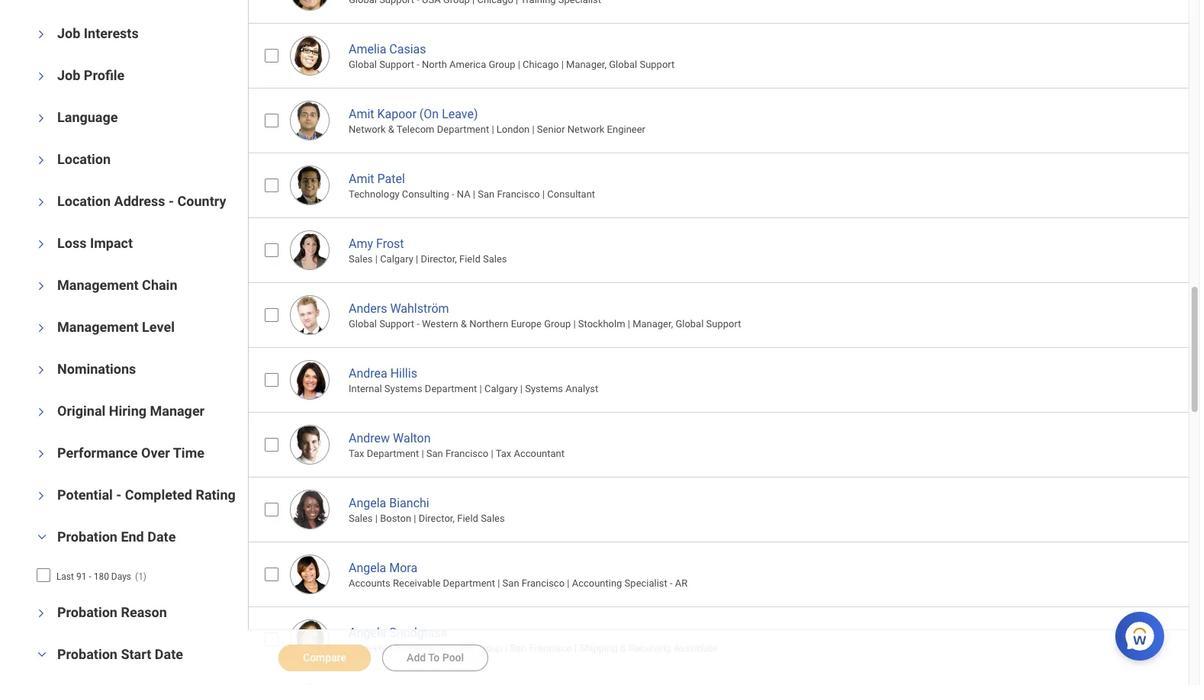 Task type: locate. For each thing, give the bounding box(es) containing it.
- inside amit patel list item
[[452, 189, 454, 200]]

amit patel list item
[[248, 152, 1200, 217]]

amit
[[349, 107, 374, 121], [349, 171, 374, 186]]

walton
[[393, 431, 431, 445]]

san right the usa
[[510, 643, 527, 654]]

- inside amelia casias list item
[[417, 59, 420, 70]]

1 horizontal spatial tax
[[496, 448, 511, 459]]

0 vertical spatial list item
[[248, 0, 1200, 23]]

language button
[[57, 109, 118, 125]]

field inside "amy frost" list item
[[459, 253, 481, 265]]

management chain button
[[57, 277, 177, 293]]

& inside angela snodgrass list item
[[620, 643, 626, 654]]

date
[[147, 528, 176, 544], [155, 646, 183, 662]]

group right europe
[[544, 318, 571, 330]]

| right stockholm
[[628, 318, 630, 330]]

san inside andrew walton list item
[[426, 448, 443, 459]]

angela mora list item
[[248, 542, 1200, 606]]

1 vertical spatial group
[[544, 318, 571, 330]]

department inside andrea hillis list item
[[425, 383, 477, 395]]

2 vertical spatial probation
[[57, 646, 117, 662]]

3 angela from the top
[[349, 625, 386, 640]]

property management - usa group   |   san francisco   |   shipping & receiving associate
[[349, 643, 718, 654]]

support
[[379, 59, 414, 70], [640, 59, 675, 70], [379, 318, 414, 330], [706, 318, 741, 330]]

angela inside list item
[[349, 561, 386, 575]]

manager,
[[566, 59, 607, 70], [633, 318, 673, 330]]

andrea
[[349, 366, 387, 381]]

na
[[457, 189, 471, 200]]

1 vertical spatial calgary
[[484, 383, 518, 395]]

tax
[[349, 448, 364, 459], [496, 448, 511, 459]]

1 vertical spatial job
[[57, 67, 80, 83]]

field for angela bianchi
[[457, 513, 478, 524]]

chevron down image for job profile
[[36, 67, 47, 85]]

francisco down internal systems department   |   calgary   |   systems analyst
[[446, 448, 489, 459]]

francisco inside angela snodgrass list item
[[529, 643, 572, 654]]

angela mora link
[[349, 558, 418, 575]]

2 list item from the top
[[248, 671, 1200, 685]]

field down the tax department   |   san francisco   |   tax accountant on the bottom left of the page
[[457, 513, 478, 524]]

(1)
[[135, 571, 147, 582]]

- left north
[[417, 59, 420, 70]]

san up property management - usa group   |   san francisco   |   shipping & receiving associate
[[503, 578, 519, 589]]

2 vertical spatial angela
[[349, 625, 386, 640]]

usa
[[455, 643, 474, 654]]

- for global support - north america group   |   chicago   |   manager, global support
[[417, 59, 420, 70]]

2 vertical spatial management
[[389, 643, 447, 654]]

0 vertical spatial management
[[57, 277, 139, 293]]

tax down andrew
[[349, 448, 364, 459]]

language
[[57, 109, 118, 125]]

loss impact
[[57, 235, 133, 251]]

0 vertical spatial director,
[[421, 253, 457, 265]]

1 vertical spatial director,
[[419, 513, 455, 524]]

0 vertical spatial location
[[57, 151, 111, 167]]

manager, inside amelia casias list item
[[566, 59, 607, 70]]

| left 'accountant'
[[491, 448, 493, 459]]

chevron down image for probation end date
[[33, 532, 51, 542]]

angela up the property
[[349, 625, 386, 640]]

systems
[[384, 383, 422, 395], [525, 383, 563, 395]]

management down snodgrass
[[389, 643, 447, 654]]

0 vertical spatial job
[[57, 25, 80, 41]]

1 location from the top
[[57, 151, 111, 167]]

angela
[[349, 496, 386, 510], [349, 561, 386, 575], [349, 625, 386, 640]]

accounts
[[349, 578, 391, 589]]

date right end
[[147, 528, 176, 544]]

amit for amit kapoor (on leave)
[[349, 107, 374, 121]]

location down location button
[[57, 193, 111, 209]]

0 horizontal spatial network
[[349, 124, 386, 135]]

department right receivable
[[443, 578, 495, 589]]

job left interests
[[57, 25, 80, 41]]

loss
[[57, 235, 87, 251]]

amit left kapoor
[[349, 107, 374, 121]]

address
[[114, 193, 165, 209]]

last 91 - 180 days
[[56, 571, 131, 582]]

department down andrew walton
[[367, 448, 419, 459]]

0 vertical spatial &
[[388, 124, 394, 135]]

| right na
[[473, 189, 475, 200]]

2 network from the left
[[568, 124, 605, 135]]

- right potential
[[116, 486, 122, 503]]

1 vertical spatial date
[[155, 646, 183, 662]]

impact
[[90, 235, 133, 251]]

2 job from the top
[[57, 67, 80, 83]]

1 horizontal spatial systems
[[525, 383, 563, 395]]

network down kapoor
[[349, 124, 386, 135]]

chevron down image for location
[[36, 151, 47, 169]]

2 amit from the top
[[349, 171, 374, 186]]

- left ar
[[670, 578, 673, 589]]

| left analyst
[[520, 383, 523, 395]]

probation for probation reason
[[57, 604, 117, 620]]

calgary inside andrea hillis list item
[[484, 383, 518, 395]]

probation inside "group"
[[57, 528, 117, 544]]

2 probation from the top
[[57, 604, 117, 620]]

chevron down image
[[36, 109, 47, 127], [36, 193, 47, 211], [36, 235, 47, 253], [36, 277, 47, 295], [36, 319, 47, 337], [36, 361, 47, 379], [36, 486, 47, 505], [36, 604, 47, 622], [33, 649, 51, 660]]

network
[[349, 124, 386, 135], [568, 124, 605, 135]]

chevron down image for management level
[[36, 319, 47, 337]]

original hiring manager button
[[57, 403, 205, 419]]

manager, right 'chicago'
[[566, 59, 607, 70]]

- down the wahlström
[[417, 318, 420, 330]]

group right america
[[489, 59, 515, 70]]

- for technology consulting - na   |   san francisco   |   consultant
[[452, 189, 454, 200]]

sales down amy
[[349, 253, 373, 265]]

manager
[[150, 403, 205, 419]]

francisco left consultant
[[497, 189, 540, 200]]

- right 91
[[89, 571, 91, 582]]

casias
[[389, 42, 426, 56]]

| right the usa
[[505, 643, 508, 654]]

amelia casias link
[[349, 39, 426, 56]]

nominations button
[[57, 361, 136, 377]]

san right na
[[478, 189, 495, 200]]

- left country at left top
[[169, 193, 174, 209]]

director, down bianchi on the left
[[419, 513, 455, 524]]

san inside angela snodgrass list item
[[510, 643, 527, 654]]

probation up 91
[[57, 528, 117, 544]]

0 vertical spatial field
[[459, 253, 481, 265]]

| down bianchi on the left
[[414, 513, 416, 524]]

tax left 'accountant'
[[496, 448, 511, 459]]

chevron down image
[[36, 25, 47, 43], [36, 67, 47, 85], [36, 151, 47, 169], [36, 403, 47, 421], [36, 445, 47, 463], [33, 532, 51, 542]]

| left senior
[[532, 124, 535, 135]]

sales up northern
[[483, 253, 507, 265]]

chevron down image for probation start date
[[33, 649, 51, 660]]

san down walton on the bottom left of page
[[426, 448, 443, 459]]

1 vertical spatial amit
[[349, 171, 374, 186]]

level
[[142, 319, 175, 335]]

probation end date group
[[31, 528, 240, 592]]

performance over time button
[[57, 445, 204, 461]]

francisco left accounting
[[522, 578, 565, 589]]

department down leave)
[[437, 124, 489, 135]]

angela up the accounts
[[349, 561, 386, 575]]

1 vertical spatial angela
[[349, 561, 386, 575]]

management level button
[[57, 319, 175, 335]]

1 vertical spatial management
[[57, 319, 139, 335]]

1 vertical spatial &
[[461, 318, 467, 330]]

job profile
[[57, 67, 125, 83]]

last
[[56, 571, 74, 582]]

| up property management - usa group   |   san francisco   |   shipping & receiving associate
[[498, 578, 500, 589]]

technology
[[349, 189, 400, 200]]

0 vertical spatial probation
[[57, 528, 117, 544]]

- for location address - country
[[169, 193, 174, 209]]

1 vertical spatial manager,
[[633, 318, 673, 330]]

property
[[349, 643, 386, 654]]

location address - country
[[57, 193, 226, 209]]

| down amy frost
[[375, 253, 378, 265]]

&
[[388, 124, 394, 135], [461, 318, 467, 330], [620, 643, 626, 654]]

management inside angela snodgrass list item
[[389, 643, 447, 654]]

department inside amit kapoor (on leave) list item
[[437, 124, 489, 135]]

0 vertical spatial date
[[147, 528, 176, 544]]

director, up the wahlström
[[421, 253, 457, 265]]

- inside angela snodgrass list item
[[450, 643, 452, 654]]

& inside amit kapoor (on leave) list item
[[388, 124, 394, 135]]

1 amit from the top
[[349, 107, 374, 121]]

calgary
[[380, 253, 413, 265], [484, 383, 518, 395]]

interests
[[84, 25, 139, 41]]

2 vertical spatial &
[[620, 643, 626, 654]]

1 horizontal spatial &
[[461, 318, 467, 330]]

0 vertical spatial angela
[[349, 496, 386, 510]]

angela bianchi
[[349, 496, 429, 510]]

0 horizontal spatial &
[[388, 124, 394, 135]]

wahlström
[[390, 301, 449, 316]]

location down language
[[57, 151, 111, 167]]

0 vertical spatial group
[[489, 59, 515, 70]]

0 horizontal spatial manager,
[[566, 59, 607, 70]]

europe
[[511, 318, 542, 330]]

tax department   |   san francisco   |   tax accountant
[[349, 448, 565, 459]]

over
[[141, 445, 170, 461]]

date right start
[[155, 646, 183, 662]]

1 horizontal spatial network
[[568, 124, 605, 135]]

andrew walton
[[349, 431, 431, 445]]

management down loss impact button
[[57, 277, 139, 293]]

management for management chain
[[57, 277, 139, 293]]

management
[[57, 277, 139, 293], [57, 319, 139, 335], [389, 643, 447, 654]]

network right senior
[[568, 124, 605, 135]]

& down kapoor
[[388, 124, 394, 135]]

2 vertical spatial group
[[476, 643, 503, 654]]

- left the usa
[[450, 643, 452, 654]]

start
[[121, 646, 151, 662]]

manager, inside anders wahlström list item
[[633, 318, 673, 330]]

date inside probation end date "group"
[[147, 528, 176, 544]]

field
[[459, 253, 481, 265], [457, 513, 478, 524]]

management for management level
[[57, 319, 139, 335]]

|
[[518, 59, 520, 70], [561, 59, 564, 70], [492, 124, 494, 135], [532, 124, 535, 135], [473, 189, 475, 200], [542, 189, 545, 200], [375, 253, 378, 265], [416, 253, 418, 265], [573, 318, 576, 330], [628, 318, 630, 330], [480, 383, 482, 395], [520, 383, 523, 395], [422, 448, 424, 459], [491, 448, 493, 459], [375, 513, 378, 524], [414, 513, 416, 524], [498, 578, 500, 589], [567, 578, 570, 589], [505, 643, 508, 654], [575, 643, 577, 654]]

support down amelia casias
[[379, 59, 414, 70]]

manager, right stockholm
[[633, 318, 673, 330]]

andrea hillis list item
[[248, 347, 1200, 412]]

department up walton on the bottom left of page
[[425, 383, 477, 395]]

1 job from the top
[[57, 25, 80, 41]]

1 horizontal spatial calgary
[[484, 383, 518, 395]]

0 vertical spatial manager,
[[566, 59, 607, 70]]

telecom
[[397, 124, 435, 135]]

probation down probation reason button
[[57, 646, 117, 662]]

1 horizontal spatial manager,
[[633, 318, 673, 330]]

2 systems from the left
[[525, 383, 563, 395]]

amy frost
[[349, 236, 404, 251]]

2 angela from the top
[[349, 561, 386, 575]]

- left na
[[452, 189, 454, 200]]

1 probation from the top
[[57, 528, 117, 544]]

group right the usa
[[476, 643, 503, 654]]

director, inside angela bianchi list item
[[419, 513, 455, 524]]

kapoor
[[377, 107, 417, 121]]

chevron down image for management chain
[[36, 277, 47, 295]]

amit up technology
[[349, 171, 374, 186]]

systems down hillis
[[384, 383, 422, 395]]

0 horizontal spatial systems
[[384, 383, 422, 395]]

calgary down northern
[[484, 383, 518, 395]]

- for last 91 - 180 days
[[89, 571, 91, 582]]

calgary down frost
[[380, 253, 413, 265]]

support up engineer on the top right
[[640, 59, 675, 70]]

- inside anders wahlström list item
[[417, 318, 420, 330]]

san inside angela mora list item
[[503, 578, 519, 589]]

1 angela from the top
[[349, 496, 386, 510]]

0 horizontal spatial tax
[[349, 448, 364, 459]]

francisco inside andrew walton list item
[[446, 448, 489, 459]]

associate
[[674, 643, 718, 654]]

job left profile
[[57, 67, 80, 83]]

chevron down image inside probation end date "group"
[[33, 532, 51, 542]]

1 vertical spatial location
[[57, 193, 111, 209]]

probation down 91
[[57, 604, 117, 620]]

angela for angela mora
[[349, 561, 386, 575]]

1 vertical spatial probation
[[57, 604, 117, 620]]

angela inside "link"
[[349, 625, 386, 640]]

- inside probation end date "group"
[[89, 571, 91, 582]]

0 horizontal spatial calgary
[[380, 253, 413, 265]]

180
[[94, 571, 109, 582]]

field down technology consulting - na   |   san francisco   |   consultant
[[459, 253, 481, 265]]

snodgrass
[[389, 625, 447, 640]]

amit patel link
[[349, 168, 405, 186]]

systems left analyst
[[525, 383, 563, 395]]

0 vertical spatial calgary
[[380, 253, 413, 265]]

frost
[[376, 236, 404, 251]]

original
[[57, 403, 106, 419]]

& right shipping
[[620, 643, 626, 654]]

| left stockholm
[[573, 318, 576, 330]]

| left 'chicago'
[[518, 59, 520, 70]]

francisco left shipping
[[529, 643, 572, 654]]

(on
[[420, 107, 439, 121]]

& right "western"
[[461, 318, 467, 330]]

2 location from the top
[[57, 193, 111, 209]]

amy
[[349, 236, 373, 251]]

2 horizontal spatial &
[[620, 643, 626, 654]]

list item
[[248, 0, 1200, 23], [248, 671, 1200, 685]]

mora
[[389, 561, 418, 575]]

leave)
[[442, 107, 478, 121]]

angela up the boston
[[349, 496, 386, 510]]

1 vertical spatial field
[[457, 513, 478, 524]]

management up nominations
[[57, 319, 139, 335]]

amit for amit patel
[[349, 171, 374, 186]]

global down amelia
[[349, 59, 377, 70]]

1 vertical spatial list item
[[248, 671, 1200, 685]]

0 vertical spatial amit
[[349, 107, 374, 121]]

3 probation from the top
[[57, 646, 117, 662]]

days
[[111, 571, 131, 582]]

director, inside "amy frost" list item
[[421, 253, 457, 265]]

field inside angela bianchi list item
[[457, 513, 478, 524]]



Task type: vqa. For each thing, say whether or not it's contained in the screenshot.
Angela Mora
yes



Task type: describe. For each thing, give the bounding box(es) containing it.
loss impact button
[[57, 235, 133, 251]]

| down northern
[[480, 383, 482, 395]]

angela bianchi list item
[[248, 477, 1200, 542]]

northern
[[469, 318, 509, 330]]

andrea hillis
[[349, 366, 417, 381]]

angela for angela bianchi
[[349, 496, 386, 510]]

date for probation end date
[[147, 528, 176, 544]]

nominations
[[57, 361, 136, 377]]

chevron down image for potential - completed rating
[[36, 486, 47, 505]]

global support - north america group   |   chicago   |   manager, global support
[[349, 59, 675, 70]]

probation reason button
[[57, 604, 167, 620]]

support up andrea hillis list item
[[706, 318, 741, 330]]

potential
[[57, 486, 113, 503]]

north
[[422, 59, 447, 70]]

chevron down image for nominations
[[36, 361, 47, 379]]

chain
[[142, 277, 177, 293]]

ar
[[675, 578, 688, 589]]

amy frost list item
[[248, 217, 1200, 282]]

potential - completed rating
[[57, 486, 236, 503]]

department inside angela mora list item
[[443, 578, 495, 589]]

management chain
[[57, 277, 177, 293]]

support down anders wahlström
[[379, 318, 414, 330]]

network & telecom department   |   london   |   senior network engineer
[[349, 124, 646, 135]]

management level
[[57, 319, 175, 335]]

sales   |   calgary   |   director, field sales
[[349, 253, 507, 265]]

shipping
[[580, 643, 618, 654]]

amit kapoor (on leave) link
[[349, 104, 478, 121]]

date for probation start date
[[155, 646, 183, 662]]

andrew walton link
[[349, 428, 431, 445]]

job for job interests
[[57, 25, 80, 41]]

probation reason
[[57, 604, 167, 620]]

& inside anders wahlström list item
[[461, 318, 467, 330]]

global up andrea hillis list item
[[676, 318, 704, 330]]

accountant
[[514, 448, 565, 459]]

job interests
[[57, 25, 139, 41]]

1 list item from the top
[[248, 0, 1200, 23]]

chevron down image for original hiring manager
[[36, 403, 47, 421]]

1 tax from the left
[[349, 448, 364, 459]]

probation for probation end date
[[57, 528, 117, 544]]

america
[[449, 59, 486, 70]]

| left london
[[492, 124, 494, 135]]

global down anders
[[349, 318, 377, 330]]

andrew
[[349, 431, 390, 445]]

consulting
[[402, 189, 449, 200]]

calgary inside "amy frost" list item
[[380, 253, 413, 265]]

angela for angela snodgrass
[[349, 625, 386, 640]]

internal
[[349, 383, 382, 395]]

accounts receivable department   |   san francisco   |   accounting specialist - ar
[[349, 578, 688, 589]]

1 systems from the left
[[384, 383, 422, 395]]

| up the wahlström
[[416, 253, 418, 265]]

senior
[[537, 124, 565, 135]]

| left accounting
[[567, 578, 570, 589]]

chevron down image for probation reason
[[36, 604, 47, 622]]

performance over time
[[57, 445, 204, 461]]

chevron down image for performance over time
[[36, 445, 47, 463]]

location address - country button
[[57, 193, 226, 209]]

| down walton on the bottom left of page
[[422, 448, 424, 459]]

francisco inside amit patel list item
[[497, 189, 540, 200]]

job interests button
[[57, 25, 139, 41]]

anders
[[349, 301, 387, 316]]

job for job profile
[[57, 67, 80, 83]]

angela snodgrass
[[349, 625, 447, 640]]

chevron down image for loss impact
[[36, 235, 47, 253]]

sales up "accounts receivable department   |   san francisco   |   accounting specialist - ar"
[[481, 513, 505, 524]]

amit kapoor (on leave)
[[349, 107, 478, 121]]

anders wahlström
[[349, 301, 449, 316]]

2 tax from the left
[[496, 448, 511, 459]]

director, for angela bianchi
[[419, 513, 455, 524]]

chevron down image for language
[[36, 109, 47, 127]]

boston
[[380, 513, 411, 524]]

specialist
[[625, 578, 668, 589]]

sales down the angela bianchi
[[349, 513, 373, 524]]

profile
[[84, 67, 125, 83]]

andrew walton list item
[[248, 412, 1200, 477]]

amelia casias
[[349, 42, 426, 56]]

technology consulting - na   |   san francisco   |   consultant
[[349, 189, 595, 200]]

amit kapoor (on leave) list item
[[248, 88, 1200, 152]]

- for global support - western & northern europe group   |   stockholm   |   manager, global support
[[417, 318, 420, 330]]

patel
[[377, 171, 405, 186]]

group inside anders wahlström list item
[[544, 318, 571, 330]]

analyst
[[566, 383, 598, 395]]

probation end date
[[57, 528, 176, 544]]

stockholm
[[578, 318, 625, 330]]

angela snodgrass list item
[[248, 606, 1200, 671]]

engineer
[[607, 124, 646, 135]]

- for property management - usa group   |   san francisco   |   shipping & receiving associate
[[450, 643, 452, 654]]

chicago
[[523, 59, 559, 70]]

andrea hillis link
[[349, 363, 417, 381]]

location for location button
[[57, 151, 111, 167]]

director, for amy frost
[[421, 253, 457, 265]]

| left shipping
[[575, 643, 577, 654]]

chevron down image for job interests
[[36, 25, 47, 43]]

reason
[[121, 604, 167, 620]]

london
[[497, 124, 530, 135]]

completed
[[125, 486, 192, 503]]

group inside angela snodgrass list item
[[476, 643, 503, 654]]

performance
[[57, 445, 138, 461]]

receiving
[[629, 643, 671, 654]]

angela mora
[[349, 561, 418, 575]]

francisco inside angela mora list item
[[522, 578, 565, 589]]

probation for probation start date
[[57, 646, 117, 662]]

anders wahlström link
[[349, 298, 449, 316]]

angela bianchi link
[[349, 493, 429, 510]]

location for location address - country
[[57, 193, 111, 209]]

san inside amit patel list item
[[478, 189, 495, 200]]

hiring
[[109, 403, 146, 419]]

consultant
[[547, 189, 595, 200]]

job profile button
[[57, 67, 125, 83]]

rating
[[196, 486, 236, 503]]

field for amy frost
[[459, 253, 481, 265]]

amelia casias list item
[[248, 23, 1200, 88]]

| left consultant
[[542, 189, 545, 200]]

amit patel
[[349, 171, 405, 186]]

probation start date button
[[57, 646, 183, 662]]

anders wahlström list item
[[248, 282, 1200, 347]]

potential - completed rating button
[[57, 486, 236, 503]]

global support - western & northern europe group   |   stockholm   |   manager, global support
[[349, 318, 741, 330]]

global up engineer on the top right
[[609, 59, 637, 70]]

internal systems department   |   calgary   |   systems analyst
[[349, 383, 598, 395]]

| right 'chicago'
[[561, 59, 564, 70]]

country
[[177, 193, 226, 209]]

amy frost link
[[349, 233, 404, 251]]

hillis
[[390, 366, 417, 381]]

1 network from the left
[[349, 124, 386, 135]]

- inside angela mora list item
[[670, 578, 673, 589]]

chevron down image for location address - country
[[36, 193, 47, 211]]

angela snodgrass link
[[349, 622, 447, 640]]

department inside andrew walton list item
[[367, 448, 419, 459]]

group inside amelia casias list item
[[489, 59, 515, 70]]

location button
[[57, 151, 111, 167]]

| left the boston
[[375, 513, 378, 524]]

accounting
[[572, 578, 622, 589]]



